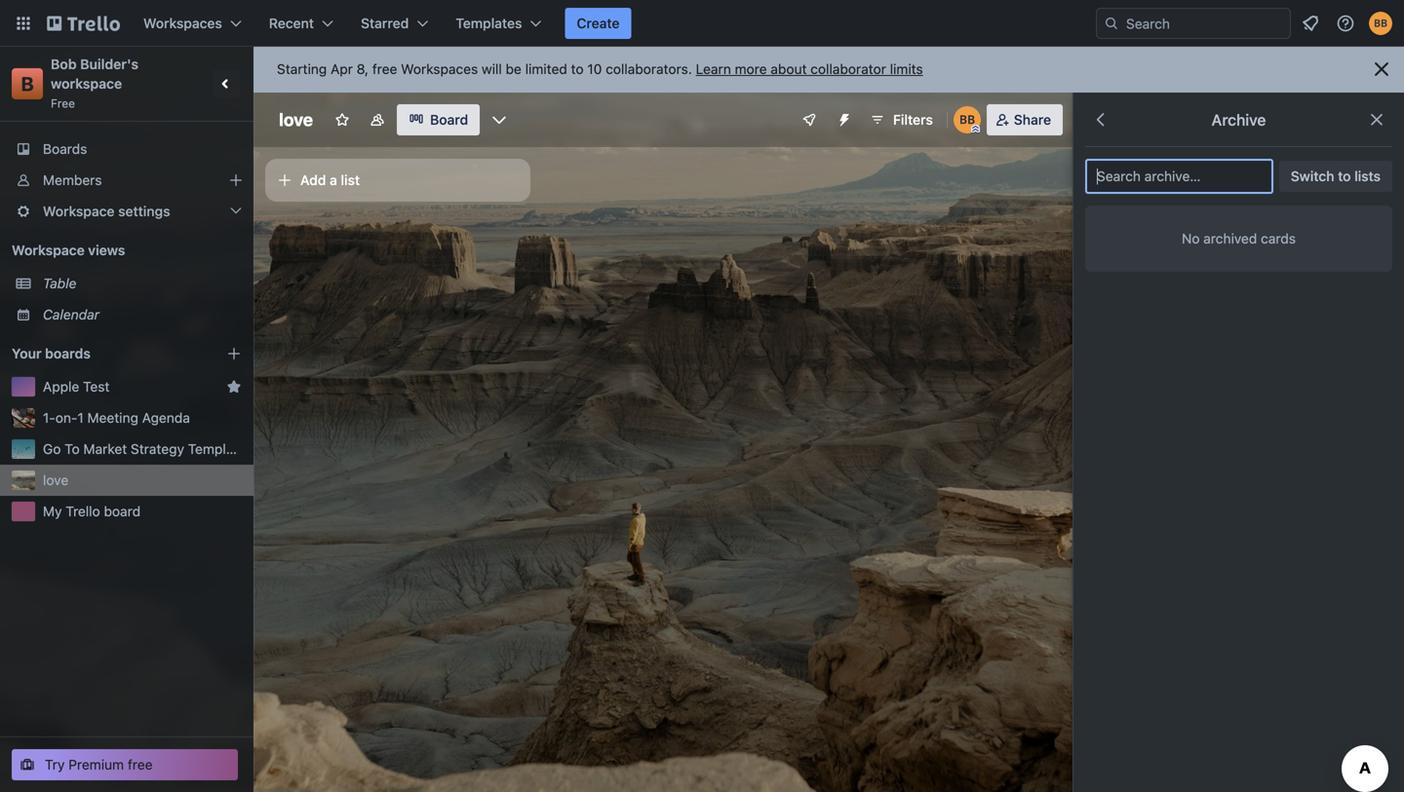 Task type: describe. For each thing, give the bounding box(es) containing it.
limits
[[890, 61, 923, 77]]

agenda
[[142, 410, 190, 426]]

try premium free
[[45, 757, 153, 773]]

workspace
[[51, 76, 122, 92]]

apple
[[43, 379, 79, 395]]

Search field
[[1119, 9, 1290, 38]]

boards
[[45, 346, 91, 362]]

workspace views
[[12, 242, 125, 258]]

archived
[[1204, 231, 1257, 247]]

1-on-1 meeting agenda
[[43, 410, 190, 426]]

test
[[83, 379, 110, 395]]

more
[[735, 61, 767, 77]]

your boards
[[12, 346, 91, 362]]

board
[[430, 112, 468, 128]]

bob builder's workspace free
[[51, 56, 142, 110]]

starting apr 8, free workspaces will be limited to 10 collaborators. learn more about collaborator limits
[[277, 61, 923, 77]]

board
[[104, 504, 141, 520]]

open information menu image
[[1336, 14, 1355, 33]]

1-on-1 meeting agenda link
[[43, 409, 242, 428]]

collaborator
[[811, 61, 886, 77]]

go to market strategy template link
[[43, 440, 246, 459]]

your
[[12, 346, 42, 362]]

a
[[330, 172, 337, 188]]

1 horizontal spatial workspaces
[[401, 61, 478, 77]]

my trello board
[[43, 504, 141, 520]]

boards link
[[0, 134, 254, 165]]

filters
[[893, 112, 933, 128]]

apr
[[331, 61, 353, 77]]

this member is an admin of this board. image
[[971, 125, 980, 134]]

1 vertical spatial love
[[43, 472, 69, 489]]

to
[[65, 441, 80, 457]]

8,
[[357, 61, 369, 77]]

calendar link
[[43, 305, 242, 325]]

love link
[[43, 471, 242, 491]]

limited
[[525, 61, 567, 77]]

switch
[[1291, 168, 1334, 184]]

learn more about collaborator limits link
[[696, 61, 923, 77]]

switch to lists
[[1291, 168, 1381, 184]]

workspace settings
[[43, 203, 170, 219]]

Board name text field
[[269, 104, 323, 136]]

board link
[[397, 104, 480, 136]]

workspace for workspace views
[[12, 242, 85, 258]]

meeting
[[87, 410, 138, 426]]

will
[[482, 61, 502, 77]]

10
[[587, 61, 602, 77]]

apple test
[[43, 379, 110, 395]]

no archived cards
[[1182, 231, 1296, 247]]

filters button
[[864, 104, 939, 136]]

go
[[43, 441, 61, 457]]

bob
[[51, 56, 77, 72]]

1
[[77, 410, 84, 426]]

members link
[[0, 165, 254, 196]]

strategy
[[131, 441, 184, 457]]

boards
[[43, 141, 87, 157]]

views
[[88, 242, 125, 258]]

table
[[43, 275, 76, 292]]



Task type: locate. For each thing, give the bounding box(es) containing it.
primary element
[[0, 0, 1404, 47]]

workspace inside workspace settings dropdown button
[[43, 203, 115, 219]]

1 vertical spatial workspace
[[12, 242, 85, 258]]

to left lists
[[1338, 168, 1351, 184]]

workspaces inside popup button
[[143, 15, 222, 31]]

workspace settings button
[[0, 196, 254, 227]]

workspaces button
[[132, 8, 253, 39]]

starred icon image
[[226, 379, 242, 395]]

0 vertical spatial to
[[571, 61, 584, 77]]

premium
[[68, 757, 124, 773]]

my
[[43, 504, 62, 520]]

workspaces
[[143, 15, 222, 31], [401, 61, 478, 77]]

b
[[21, 72, 34, 95]]

search image
[[1104, 16, 1119, 31]]

workspaces up workspace navigation collapse icon
[[143, 15, 222, 31]]

table link
[[43, 274, 242, 294]]

templates button
[[444, 8, 553, 39]]

to
[[571, 61, 584, 77], [1338, 168, 1351, 184]]

members
[[43, 172, 102, 188]]

lists
[[1355, 168, 1381, 184]]

starred button
[[349, 8, 440, 39]]

trello
[[66, 504, 100, 520]]

love inside text box
[[279, 109, 313, 130]]

back to home image
[[47, 8, 120, 39]]

archive
[[1212, 111, 1266, 129]]

free right premium
[[128, 757, 153, 773]]

bob builder's workspace link
[[51, 56, 142, 92]]

market
[[83, 441, 127, 457]]

settings
[[118, 203, 170, 219]]

templates
[[456, 15, 522, 31]]

learn
[[696, 61, 731, 77]]

0 vertical spatial free
[[372, 61, 397, 77]]

starred
[[361, 15, 409, 31]]

add a list button
[[265, 159, 530, 202]]

create
[[577, 15, 620, 31]]

0 vertical spatial workspace
[[43, 203, 115, 219]]

workspace navigation collapse icon image
[[213, 70, 240, 98]]

1 vertical spatial workspaces
[[401, 61, 478, 77]]

collaborators.
[[606, 61, 692, 77]]

create button
[[565, 8, 631, 39]]

0 vertical spatial workspaces
[[143, 15, 222, 31]]

1 horizontal spatial to
[[1338, 168, 1351, 184]]

bob builder (bobbuilder40) image
[[953, 106, 981, 134]]

go to market strategy template
[[43, 441, 246, 457]]

add a list
[[300, 172, 360, 188]]

about
[[771, 61, 807, 77]]

automation image
[[829, 104, 856, 132]]

recent
[[269, 15, 314, 31]]

0 horizontal spatial love
[[43, 472, 69, 489]]

be
[[506, 61, 522, 77]]

workspace visible image
[[370, 112, 385, 128]]

free right 8,
[[372, 61, 397, 77]]

love
[[279, 109, 313, 130], [43, 472, 69, 489]]

Search archive… text field
[[1085, 159, 1273, 194]]

share button
[[987, 104, 1063, 136]]

recent button
[[257, 8, 345, 39]]

add
[[300, 172, 326, 188]]

workspace
[[43, 203, 115, 219], [12, 242, 85, 258]]

1 horizontal spatial free
[[372, 61, 397, 77]]

workspace down the members
[[43, 203, 115, 219]]

1 vertical spatial to
[[1338, 168, 1351, 184]]

on-
[[55, 410, 77, 426]]

free
[[51, 97, 75, 110]]

0 vertical spatial love
[[279, 109, 313, 130]]

workspace for workspace settings
[[43, 203, 115, 219]]

switch to lists link
[[1279, 161, 1393, 192]]

to left 10
[[571, 61, 584, 77]]

customize views image
[[490, 110, 509, 130]]

share
[[1014, 112, 1051, 128]]

add board image
[[226, 346, 242, 362]]

calendar
[[43, 307, 99, 323]]

apple test link
[[43, 377, 218, 397]]

b link
[[12, 68, 43, 99]]

0 horizontal spatial free
[[128, 757, 153, 773]]

starting
[[277, 61, 327, 77]]

workspace up the 'table'
[[12, 242, 85, 258]]

1-
[[43, 410, 55, 426]]

try
[[45, 757, 65, 773]]

0 horizontal spatial to
[[571, 61, 584, 77]]

template
[[188, 441, 246, 457]]

star or unstar board image
[[335, 112, 350, 128]]

builder's
[[80, 56, 139, 72]]

try premium free button
[[12, 750, 238, 781]]

0 horizontal spatial workspaces
[[143, 15, 222, 31]]

free
[[372, 61, 397, 77], [128, 757, 153, 773]]

list
[[341, 172, 360, 188]]

cards
[[1261, 231, 1296, 247]]

love left star or unstar board image
[[279, 109, 313, 130]]

bob builder (bobbuilder40) image
[[1369, 12, 1393, 35]]

workspaces up board link on the left
[[401, 61, 478, 77]]

power ups image
[[802, 112, 817, 128]]

1 vertical spatial free
[[128, 757, 153, 773]]

my trello board link
[[43, 502, 242, 522]]

your boards with 5 items element
[[12, 342, 197, 366]]

0 notifications image
[[1299, 12, 1322, 35]]

love up 'my' at bottom
[[43, 472, 69, 489]]

free inside try premium free 'button'
[[128, 757, 153, 773]]

no
[[1182, 231, 1200, 247]]

1 horizontal spatial love
[[279, 109, 313, 130]]



Task type: vqa. For each thing, say whether or not it's contained in the screenshot.
Your boards
yes



